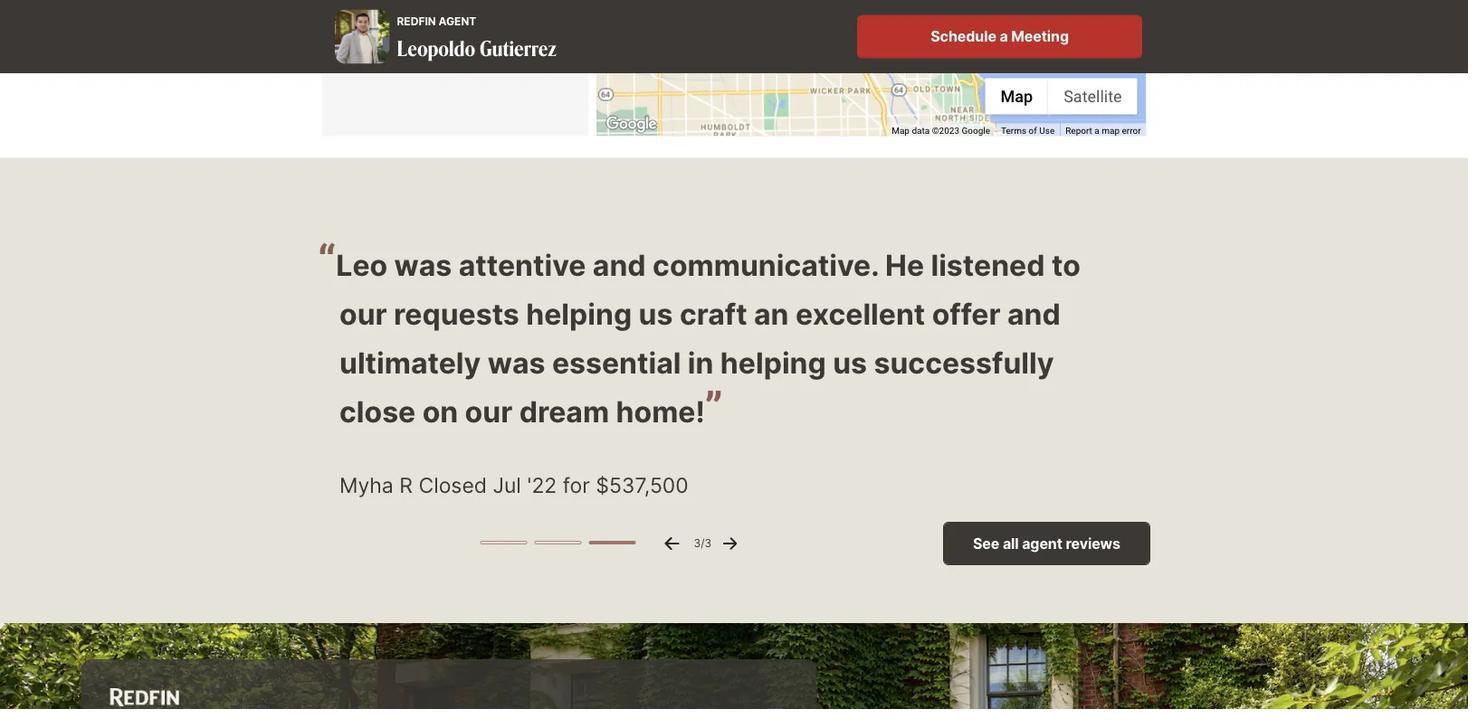 Task type: vqa. For each thing, say whether or not it's contained in the screenshot.
Leo
yes



Task type: locate. For each thing, give the bounding box(es) containing it.
0 vertical spatial a
[[1000, 28, 1008, 45]]

1 vertical spatial us
[[833, 345, 867, 380]]

see
[[973, 535, 1000, 553]]

map up 'terms'
[[1001, 87, 1033, 106]]

0 horizontal spatial a
[[1000, 28, 1008, 45]]

close
[[340, 394, 416, 429]]

0 vertical spatial and
[[593, 247, 646, 282]]

1 vertical spatial helping
[[721, 345, 826, 380]]

map button
[[986, 78, 1049, 114]]

r
[[400, 472, 413, 497]]

was up dream
[[488, 345, 545, 380]]

leo was attentive and communicative. he listened to our requests helping us craft an excellent offer and ultimately was essential in helping us successfully close on our dream home!
[[336, 247, 1081, 429]]

our
[[340, 296, 387, 331], [465, 394, 513, 429]]

map
[[1102, 125, 1120, 136]]

was
[[394, 247, 452, 282], [488, 345, 545, 380]]

an
[[754, 296, 789, 331]]

report a map error
[[1066, 125, 1141, 136]]

us left the craft
[[639, 296, 673, 331]]

a left map
[[1095, 125, 1100, 136]]

us
[[639, 296, 673, 331], [833, 345, 867, 380]]

©2023
[[932, 125, 960, 136]]

1 vertical spatial was
[[488, 345, 545, 380]]

1 horizontal spatial helping
[[721, 345, 826, 380]]

0 vertical spatial us
[[639, 296, 673, 331]]

1 vertical spatial map
[[892, 125, 910, 136]]

menu bar
[[986, 78, 1138, 114]]

essential
[[552, 345, 681, 380]]

map inside popup button
[[1001, 87, 1033, 106]]

0 vertical spatial our
[[340, 296, 387, 331]]

helping up essential
[[526, 296, 632, 331]]

meeting
[[1012, 28, 1069, 45]]

map left data
[[892, 125, 910, 136]]

see all agent reviews button
[[943, 522, 1151, 566]]

a inside button
[[1000, 28, 1008, 45]]

on
[[422, 394, 458, 429]]

and
[[593, 247, 646, 282], [1008, 296, 1061, 331]]

3
[[694, 537, 701, 550], [705, 537, 712, 550]]

jul
[[493, 472, 521, 497]]

to
[[1052, 247, 1081, 282]]

1 horizontal spatial a
[[1095, 125, 1100, 136]]

report
[[1066, 125, 1093, 136]]

helping
[[526, 296, 632, 331], [721, 345, 826, 380]]

agent
[[1022, 535, 1063, 553]]

a
[[1000, 28, 1008, 45], [1095, 125, 1100, 136]]

was up requests
[[394, 247, 452, 282]]

0 horizontal spatial 3
[[694, 537, 701, 550]]

0 horizontal spatial us
[[639, 296, 673, 331]]

communicative.
[[653, 247, 879, 282]]

1 vertical spatial our
[[465, 394, 513, 429]]

0 vertical spatial helping
[[526, 296, 632, 331]]

1 vertical spatial and
[[1008, 296, 1061, 331]]

1 vertical spatial a
[[1095, 125, 1100, 136]]

1 horizontal spatial map
[[1001, 87, 1033, 106]]

0 horizontal spatial our
[[340, 296, 387, 331]]

$537,500
[[596, 472, 689, 497]]

'22
[[527, 472, 557, 497]]

a left meeting
[[1000, 28, 1008, 45]]

reviews
[[1066, 535, 1121, 553]]

agent
[[439, 14, 476, 28]]

gutierrez
[[480, 34, 556, 62]]

a for report
[[1095, 125, 1100, 136]]

1 horizontal spatial 3
[[705, 537, 712, 550]]

terms of use
[[1001, 125, 1055, 136]]

0 vertical spatial map
[[1001, 87, 1033, 106]]

us down excellent
[[833, 345, 867, 380]]

redfin premier image
[[110, 689, 223, 710]]

see all agent reviews
[[973, 535, 1121, 553]]

schedule a meeting button
[[858, 15, 1143, 58]]

terms of use link
[[1001, 125, 1055, 136]]

map
[[1001, 87, 1033, 106], [892, 125, 910, 136]]

helping down an
[[721, 345, 826, 380]]

menu bar containing map
[[986, 78, 1138, 114]]

our down leo
[[340, 296, 387, 331]]

attentive
[[459, 247, 586, 282]]

a for schedule
[[1000, 28, 1008, 45]]

0 horizontal spatial map
[[892, 125, 910, 136]]

he
[[885, 247, 924, 282]]

offer
[[932, 296, 1001, 331]]

for
[[563, 472, 590, 497]]

/
[[701, 537, 705, 550]]

our right the "on"
[[465, 394, 513, 429]]

1 horizontal spatial us
[[833, 345, 867, 380]]

successfully
[[874, 345, 1054, 380]]

0 vertical spatial was
[[394, 247, 452, 282]]



Task type: describe. For each thing, give the bounding box(es) containing it.
leo
[[336, 247, 388, 282]]

1 horizontal spatial and
[[1008, 296, 1061, 331]]

1 3 from the left
[[694, 537, 701, 550]]

excellent
[[796, 296, 926, 331]]

ultimately
[[340, 345, 481, 380]]

myha
[[340, 472, 394, 497]]

of
[[1029, 125, 1037, 136]]

satellite
[[1064, 87, 1122, 106]]

1 horizontal spatial was
[[488, 345, 545, 380]]

redfin
[[397, 14, 436, 28]]

0 horizontal spatial and
[[593, 247, 646, 282]]

report a map error link
[[1066, 125, 1141, 136]]

closed
[[419, 472, 487, 497]]

craft
[[680, 296, 747, 331]]

schedule a meeting
[[931, 28, 1069, 45]]

data
[[912, 125, 930, 136]]

map region
[[511, 0, 1206, 352]]

listened
[[931, 247, 1045, 282]]

2 3 from the left
[[705, 537, 712, 550]]

google image
[[602, 113, 661, 136]]

home!
[[616, 394, 705, 429]]

0 horizontal spatial helping
[[526, 296, 632, 331]]

use
[[1040, 125, 1055, 136]]

dream
[[519, 394, 609, 429]]

google
[[962, 125, 991, 136]]

all
[[1003, 535, 1019, 553]]

map for map data ©2023 google
[[892, 125, 910, 136]]

0 horizontal spatial was
[[394, 247, 452, 282]]

schedule
[[931, 28, 997, 45]]

myha r closed jul '22 for $537,500
[[340, 472, 689, 497]]

1 horizontal spatial our
[[465, 394, 513, 429]]

satellite button
[[1049, 78, 1138, 114]]

leopoldo gutierrez, redfin agent image
[[335, 9, 390, 64]]

map data ©2023 google
[[892, 125, 991, 136]]

map for map
[[1001, 87, 1033, 106]]

error
[[1122, 125, 1141, 136]]

leopoldo
[[397, 34, 475, 62]]

3 / 3
[[694, 537, 712, 550]]

redfin agent leopoldo gutierrez
[[397, 14, 556, 62]]

requests
[[394, 296, 520, 331]]

in
[[688, 345, 714, 380]]

terms
[[1001, 125, 1027, 136]]



